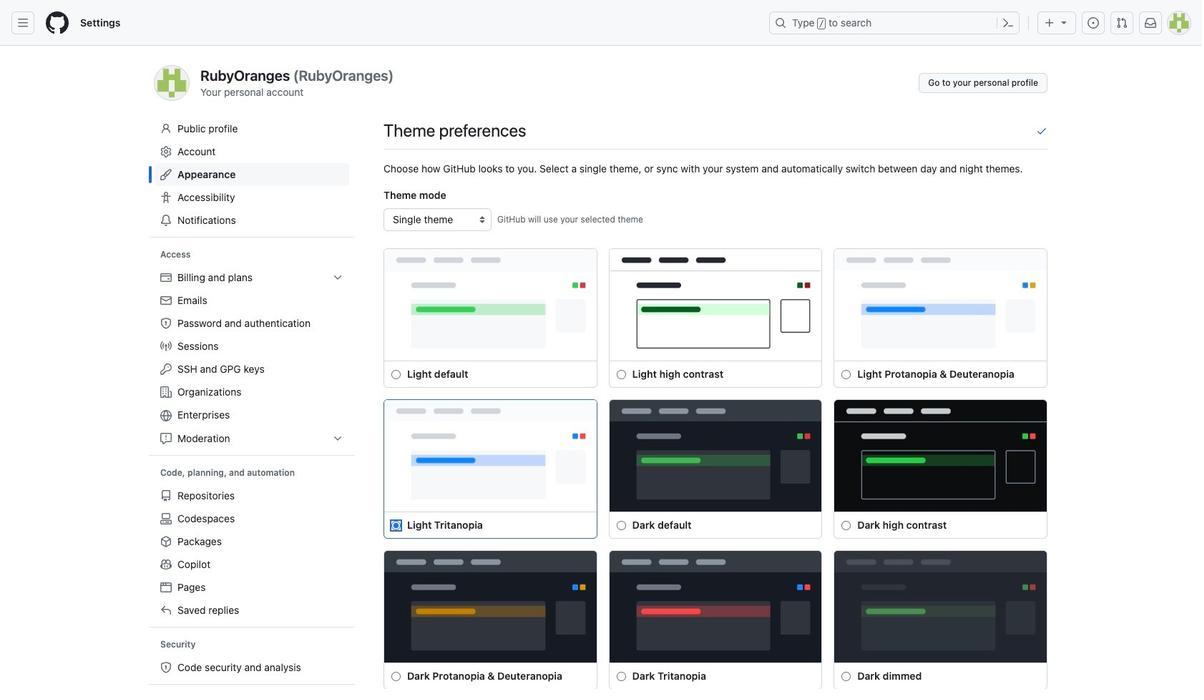 Task type: describe. For each thing, give the bounding box(es) containing it.
single theme picker option group
[[378, 248, 1054, 689]]

key image
[[160, 364, 172, 375]]

3 list from the top
[[155, 656, 349, 679]]

gear image
[[160, 146, 172, 157]]

reply image
[[160, 605, 172, 616]]

git pull request image
[[1116, 17, 1128, 29]]

accessibility image
[[160, 192, 172, 203]]

mail image
[[160, 295, 172, 306]]



Task type: vqa. For each thing, say whether or not it's contained in the screenshot.
Contact GitHub link
no



Task type: locate. For each thing, give the bounding box(es) containing it.
2 vertical spatial list
[[155, 656, 349, 679]]

shield lock image
[[160, 318, 172, 329]]

organization image
[[160, 386, 172, 398]]

list
[[155, 266, 349, 450], [155, 485, 349, 622], [155, 656, 349, 679]]

paintbrush image
[[160, 169, 172, 180]]

triangle down image
[[1059, 16, 1070, 28]]

browser image
[[160, 582, 172, 593]]

command palette image
[[1003, 17, 1014, 29]]

copilot image
[[160, 559, 172, 570]]

issue opened image
[[1088, 17, 1099, 29]]

broadcast image
[[160, 341, 172, 352]]

homepage image
[[46, 11, 69, 34]]

None radio
[[617, 370, 626, 379], [391, 521, 401, 530], [842, 521, 851, 530], [617, 370, 626, 379], [391, 521, 401, 530], [842, 521, 851, 530]]

1 vertical spatial list
[[155, 485, 349, 622]]

person image
[[160, 123, 172, 135]]

@rubyoranges image
[[155, 66, 189, 100]]

None radio
[[391, 370, 401, 379], [842, 370, 851, 379], [617, 521, 626, 530], [391, 672, 401, 681], [617, 672, 626, 681], [842, 672, 851, 681], [391, 370, 401, 379], [842, 370, 851, 379], [617, 521, 626, 530], [391, 672, 401, 681], [617, 672, 626, 681], [842, 672, 851, 681]]

package image
[[160, 536, 172, 547]]

0 vertical spatial list
[[155, 266, 349, 450]]

bell image
[[160, 215, 172, 226]]

check image
[[1036, 125, 1048, 136]]

globe image
[[160, 410, 172, 422]]

shield lock image
[[160, 662, 172, 673]]

repo image
[[160, 490, 172, 502]]

2 list from the top
[[155, 485, 349, 622]]

notifications image
[[1145, 17, 1157, 29]]

1 list from the top
[[155, 266, 349, 450]]

plus image
[[1044, 17, 1056, 29]]

codespaces image
[[160, 513, 172, 525]]



